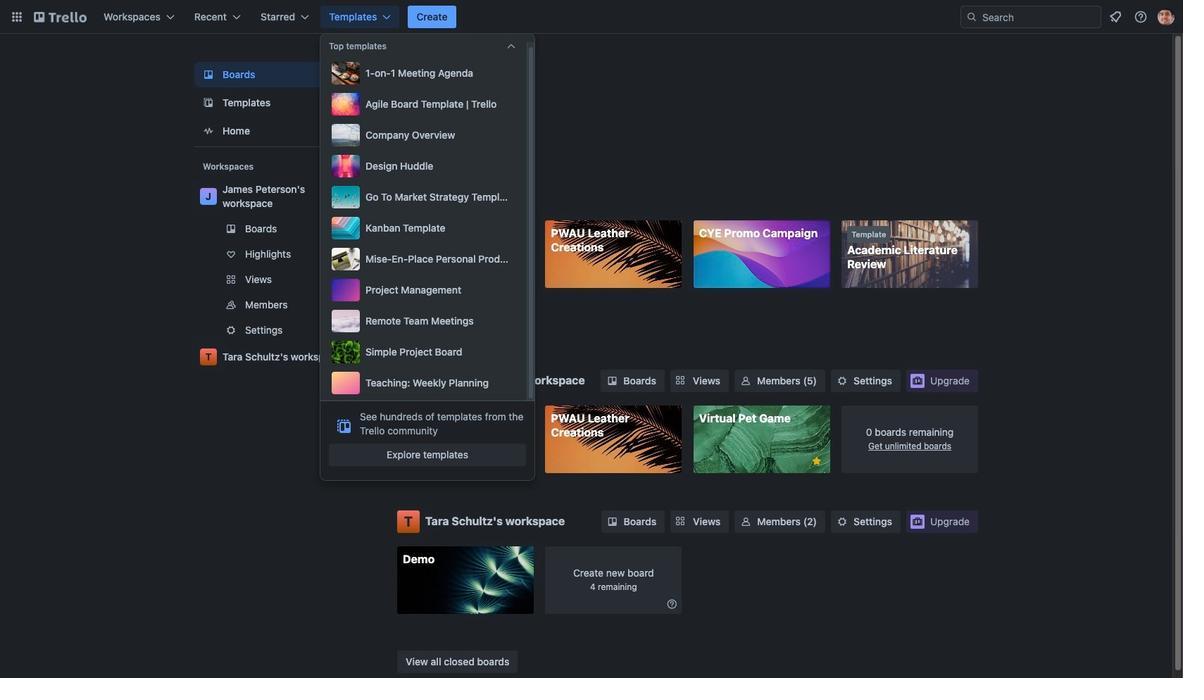 Task type: vqa. For each thing, say whether or not it's contained in the screenshot.
board
no



Task type: locate. For each thing, give the bounding box(es) containing it.
board image
[[200, 66, 217, 83]]

sm image
[[605, 374, 620, 388], [739, 374, 753, 388], [836, 374, 850, 388], [739, 515, 753, 529], [665, 597, 679, 611]]

sm image
[[606, 515, 620, 529], [836, 515, 850, 529]]

menu
[[329, 59, 519, 397]]

1 sm image from the left
[[606, 515, 620, 529]]

back to home image
[[34, 6, 87, 28]]

add image
[[352, 297, 369, 313]]

0 horizontal spatial sm image
[[606, 515, 620, 529]]

0 notifications image
[[1107, 8, 1124, 25]]

1 horizontal spatial sm image
[[836, 515, 850, 529]]



Task type: describe. For each thing, give the bounding box(es) containing it.
switch to… image
[[10, 10, 24, 24]]

2 sm image from the left
[[836, 515, 850, 529]]

primary element
[[0, 0, 1184, 34]]

template board image
[[200, 94, 217, 111]]

open information menu image
[[1134, 10, 1148, 24]]

home image
[[200, 123, 217, 139]]

click to unstar this board. it will be removed from your starred list. image
[[811, 455, 823, 468]]

james peterson (jamespeterson93) image
[[1158, 8, 1175, 25]]

search image
[[967, 11, 978, 23]]

collapse image
[[506, 41, 517, 52]]

Search field
[[961, 6, 1102, 28]]



